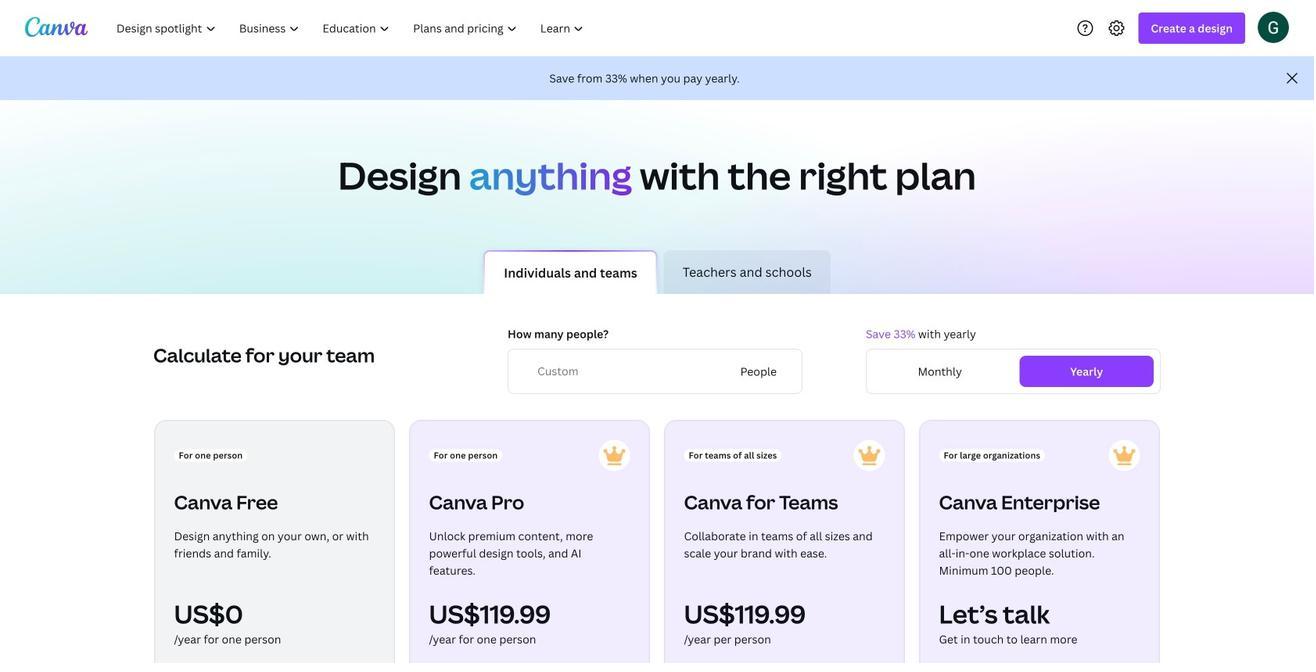 Task type: describe. For each thing, give the bounding box(es) containing it.
top level navigation element
[[106, 13, 597, 44]]

Custom text field
[[538, 363, 724, 380]]



Task type: locate. For each thing, give the bounding box(es) containing it.
option group
[[866, 349, 1161, 394]]

tab panel
[[0, 313, 1314, 663]]

greg robinson image
[[1258, 12, 1289, 43]]



Task type: vqa. For each thing, say whether or not it's contained in the screenshot.
(Android)
no



